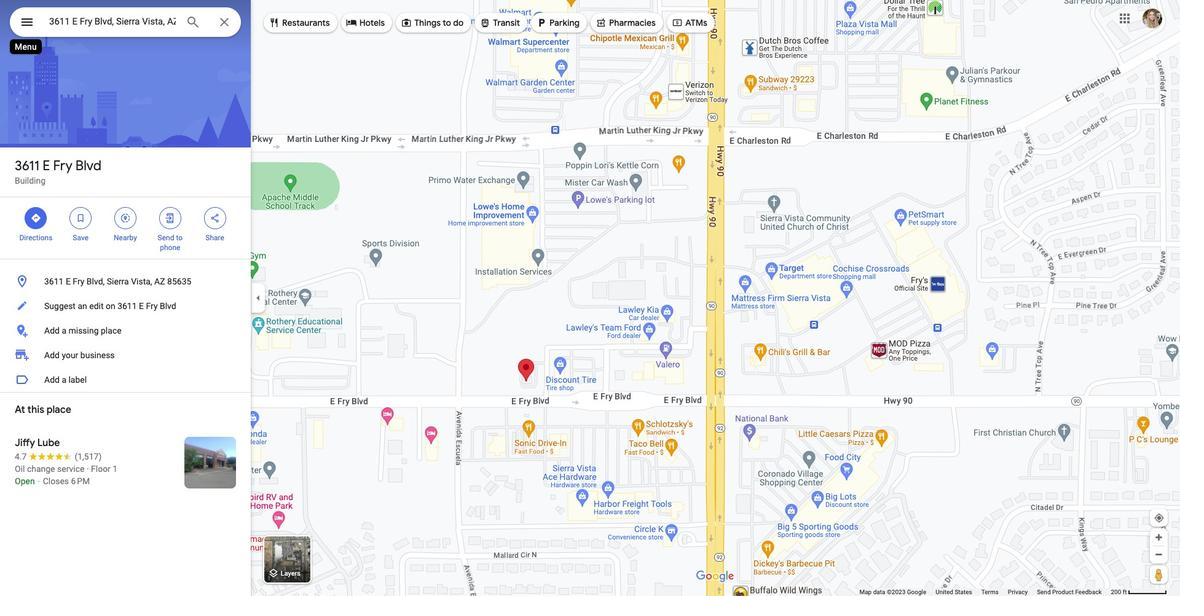 Task type: describe. For each thing, give the bounding box(es) containing it.
e for blvd
[[43, 157, 50, 175]]

an
[[78, 301, 87, 311]]

200 ft button
[[1111, 589, 1167, 596]]

collapse side panel image
[[251, 291, 265, 305]]

 pharmacies
[[596, 16, 656, 30]]

transit
[[493, 17, 520, 28]]

blvd,
[[87, 277, 105, 286]]

jiffy
[[15, 437, 35, 449]]

 search field
[[10, 7, 241, 39]]


[[120, 211, 131, 225]]

united states
[[936, 589, 972, 596]]

pharmacies
[[609, 17, 656, 28]]

layers
[[281, 570, 300, 578]]

3611 for blvd
[[15, 157, 39, 175]]


[[536, 16, 547, 30]]

6 pm
[[71, 476, 90, 486]]

·
[[87, 464, 89, 474]]

a for missing
[[62, 326, 66, 336]]

closes
[[43, 476, 69, 486]]

 restaurants
[[269, 16, 330, 30]]

add a missing place
[[44, 326, 121, 336]]

terms button
[[981, 588, 999, 596]]

phone
[[160, 243, 180, 252]]


[[346, 16, 357, 30]]

 button
[[10, 7, 44, 39]]

floor
[[91, 464, 111, 474]]

az
[[154, 277, 165, 286]]

send product feedback button
[[1037, 588, 1102, 596]]

parking
[[549, 17, 580, 28]]

2 vertical spatial e
[[139, 301, 144, 311]]


[[209, 211, 220, 225]]

feedback
[[1075, 589, 1102, 596]]

data
[[873, 589, 885, 596]]

200
[[1111, 589, 1121, 596]]

vista,
[[131, 277, 152, 286]]

ft
[[1123, 589, 1127, 596]]

3611 e fry blvd, sierra vista, az 85635
[[44, 277, 191, 286]]


[[75, 211, 86, 225]]

3611 for blvd,
[[44, 277, 64, 286]]

2 vertical spatial fry
[[146, 301, 158, 311]]

at this place
[[15, 404, 71, 416]]

footer inside google maps element
[[859, 588, 1111, 596]]

send to phone
[[158, 234, 183, 252]]

product
[[1052, 589, 1074, 596]]

share
[[205, 234, 224, 242]]

oil
[[15, 464, 25, 474]]

jiffy lube
[[15, 437, 60, 449]]

this
[[27, 404, 44, 416]]


[[480, 16, 491, 30]]

200 ft
[[1111, 589, 1127, 596]]

a for label
[[62, 375, 66, 385]]

send for send to phone
[[158, 234, 174, 242]]

zoom in image
[[1154, 533, 1163, 542]]

hotels
[[359, 17, 385, 28]]

send for send product feedback
[[1037, 589, 1051, 596]]

business
[[80, 350, 115, 360]]

 things to do
[[401, 16, 464, 30]]

oil change service · floor 1 open ⋅ closes 6 pm
[[15, 464, 118, 486]]

united states button
[[936, 588, 972, 596]]

©2023
[[887, 589, 905, 596]]

google account: michelle dermenjian  
(michelle.dermenjian@adept.ai) image
[[1143, 8, 1162, 28]]

 parking
[[536, 16, 580, 30]]

1
[[113, 464, 118, 474]]

actions for 3611 e fry blvd region
[[0, 197, 251, 259]]

add for add a label
[[44, 375, 60, 385]]

restaurants
[[282, 17, 330, 28]]

label
[[69, 375, 87, 385]]


[[30, 211, 41, 225]]

add a label
[[44, 375, 87, 385]]


[[672, 16, 683, 30]]

add your business link
[[0, 343, 251, 368]]



Task type: vqa. For each thing, say whether or not it's contained in the screenshot.


Task type: locate. For each thing, give the bounding box(es) containing it.
suggest an edit on 3611 e fry blvd
[[44, 301, 176, 311]]

things
[[414, 17, 441, 28]]

a left missing
[[62, 326, 66, 336]]

0 vertical spatial send
[[158, 234, 174, 242]]

e
[[43, 157, 50, 175], [66, 277, 71, 286], [139, 301, 144, 311]]

0 vertical spatial place
[[101, 326, 121, 336]]

edit
[[89, 301, 104, 311]]

on
[[106, 301, 115, 311]]

suggest
[[44, 301, 76, 311]]

to inside  things to do
[[443, 17, 451, 28]]

1 horizontal spatial blvd
[[160, 301, 176, 311]]

add a missing place button
[[0, 318, 251, 343]]

0 vertical spatial blvd
[[75, 157, 101, 175]]


[[596, 16, 607, 30]]

2 vertical spatial add
[[44, 375, 60, 385]]


[[401, 16, 412, 30]]

3611 e fry blvd building
[[15, 157, 101, 186]]

google maps element
[[0, 0, 1180, 596]]

0 vertical spatial to
[[443, 17, 451, 28]]

0 horizontal spatial place
[[47, 404, 71, 416]]

2 horizontal spatial 3611
[[117, 301, 137, 311]]

to up phone at the top
[[176, 234, 183, 242]]

⋅
[[37, 476, 41, 486]]

1 add from the top
[[44, 326, 60, 336]]

directions
[[19, 234, 52, 242]]

3611 up "suggest"
[[44, 277, 64, 286]]

missing
[[69, 326, 99, 336]]

add your business
[[44, 350, 115, 360]]

map data ©2023 google
[[859, 589, 926, 596]]

e inside 3611 e fry blvd building
[[43, 157, 50, 175]]

0 vertical spatial fry
[[53, 157, 72, 175]]

e up "suggest"
[[66, 277, 71, 286]]

place right this
[[47, 404, 71, 416]]

suggest an edit on 3611 e fry blvd button
[[0, 294, 251, 318]]

3611 e fry blvd main content
[[0, 0, 251, 596]]

1 vertical spatial 3611
[[44, 277, 64, 286]]

blvd up ""
[[75, 157, 101, 175]]

building
[[15, 176, 46, 186]]

map
[[859, 589, 872, 596]]

open
[[15, 476, 35, 486]]

add left the your
[[44, 350, 60, 360]]

show street view coverage image
[[1150, 565, 1168, 584]]

1 vertical spatial fry
[[73, 277, 84, 286]]

1 horizontal spatial fry
[[73, 277, 84, 286]]

fry
[[53, 157, 72, 175], [73, 277, 84, 286], [146, 301, 158, 311]]

show your location image
[[1154, 513, 1165, 524]]

send left product
[[1037, 589, 1051, 596]]

fry for blvd,
[[73, 277, 84, 286]]

footer
[[859, 588, 1111, 596]]

3611 up building
[[15, 157, 39, 175]]

privacy
[[1008, 589, 1028, 596]]

0 horizontal spatial send
[[158, 234, 174, 242]]

3611 inside suggest an edit on 3611 e fry blvd button
[[117, 301, 137, 311]]

add a label button
[[0, 368, 251, 392]]

a inside add a missing place button
[[62, 326, 66, 336]]

lube
[[37, 437, 60, 449]]

atms
[[685, 17, 707, 28]]

states
[[955, 589, 972, 596]]

1 a from the top
[[62, 326, 66, 336]]

a left label
[[62, 375, 66, 385]]

4.7 stars 1,517 reviews image
[[15, 450, 102, 463]]

2 horizontal spatial e
[[139, 301, 144, 311]]

 atms
[[672, 16, 707, 30]]

a
[[62, 326, 66, 336], [62, 375, 66, 385]]

to
[[443, 17, 451, 28], [176, 234, 183, 242]]

change
[[27, 464, 55, 474]]

place down "on"
[[101, 326, 121, 336]]

sierra
[[107, 277, 129, 286]]

0 horizontal spatial 3611
[[15, 157, 39, 175]]

zoom out image
[[1154, 550, 1163, 559]]

1 horizontal spatial place
[[101, 326, 121, 336]]

0 vertical spatial a
[[62, 326, 66, 336]]

0 vertical spatial 3611
[[15, 157, 39, 175]]

nearby
[[114, 234, 137, 242]]

fry for blvd
[[53, 157, 72, 175]]

1 vertical spatial e
[[66, 277, 71, 286]]

1 horizontal spatial to
[[443, 17, 451, 28]]

0 horizontal spatial to
[[176, 234, 183, 242]]

send up phone at the top
[[158, 234, 174, 242]]

place
[[101, 326, 121, 336], [47, 404, 71, 416]]

 hotels
[[346, 16, 385, 30]]

your
[[62, 350, 78, 360]]

3611 inside 3611 e fry blvd, sierra vista, az 85635 button
[[44, 277, 64, 286]]


[[269, 16, 280, 30]]

3611
[[15, 157, 39, 175], [44, 277, 64, 286], [117, 301, 137, 311]]

to inside send to phone
[[176, 234, 183, 242]]

85635
[[167, 277, 191, 286]]

add
[[44, 326, 60, 336], [44, 350, 60, 360], [44, 375, 60, 385]]

place inside button
[[101, 326, 121, 336]]

service
[[57, 464, 84, 474]]

0 horizontal spatial e
[[43, 157, 50, 175]]


[[20, 14, 34, 31]]

add for add your business
[[44, 350, 60, 360]]

add down "suggest"
[[44, 326, 60, 336]]

at
[[15, 404, 25, 416]]

blvd inside 3611 e fry blvd building
[[75, 157, 101, 175]]

send product feedback
[[1037, 589, 1102, 596]]

send
[[158, 234, 174, 242], [1037, 589, 1051, 596]]

add left label
[[44, 375, 60, 385]]

do
[[453, 17, 464, 28]]

1 vertical spatial to
[[176, 234, 183, 242]]

2 a from the top
[[62, 375, 66, 385]]

save
[[73, 234, 89, 242]]

fry inside 3611 e fry blvd building
[[53, 157, 72, 175]]

e up building
[[43, 157, 50, 175]]

1 vertical spatial blvd
[[160, 301, 176, 311]]

send inside button
[[1037, 589, 1051, 596]]

footer containing map data ©2023 google
[[859, 588, 1111, 596]]

0 vertical spatial e
[[43, 157, 50, 175]]

0 vertical spatial add
[[44, 326, 60, 336]]

terms
[[981, 589, 999, 596]]

a inside add a label button
[[62, 375, 66, 385]]

none field inside the 3611 e fry blvd, sierra vista, az 85635 field
[[49, 14, 176, 29]]

1 horizontal spatial e
[[66, 277, 71, 286]]

0 horizontal spatial fry
[[53, 157, 72, 175]]

2 add from the top
[[44, 350, 60, 360]]

3611 e fry blvd, sierra vista, az 85635 button
[[0, 269, 251, 294]]

3 add from the top
[[44, 375, 60, 385]]

google
[[907, 589, 926, 596]]

1 horizontal spatial send
[[1037, 589, 1051, 596]]

None field
[[49, 14, 176, 29]]

1 horizontal spatial 3611
[[44, 277, 64, 286]]

1 vertical spatial send
[[1037, 589, 1051, 596]]

add for add a missing place
[[44, 326, 60, 336]]

e for blvd,
[[66, 277, 71, 286]]

to left the do
[[443, 17, 451, 28]]

 transit
[[480, 16, 520, 30]]

2 vertical spatial 3611
[[117, 301, 137, 311]]

1 vertical spatial add
[[44, 350, 60, 360]]

e down vista,
[[139, 301, 144, 311]]

2 horizontal spatial fry
[[146, 301, 158, 311]]

privacy button
[[1008, 588, 1028, 596]]

3611 inside 3611 e fry blvd building
[[15, 157, 39, 175]]


[[165, 211, 176, 225]]

0 horizontal spatial blvd
[[75, 157, 101, 175]]

blvd inside button
[[160, 301, 176, 311]]

3611 E Fry Blvd, Sierra Vista, AZ 85635 field
[[10, 7, 241, 37]]

send inside send to phone
[[158, 234, 174, 242]]

3611 right "on"
[[117, 301, 137, 311]]

4.7
[[15, 452, 27, 462]]

1 vertical spatial a
[[62, 375, 66, 385]]

1 vertical spatial place
[[47, 404, 71, 416]]

blvd down az
[[160, 301, 176, 311]]

united
[[936, 589, 953, 596]]

(1,517)
[[75, 452, 102, 462]]



